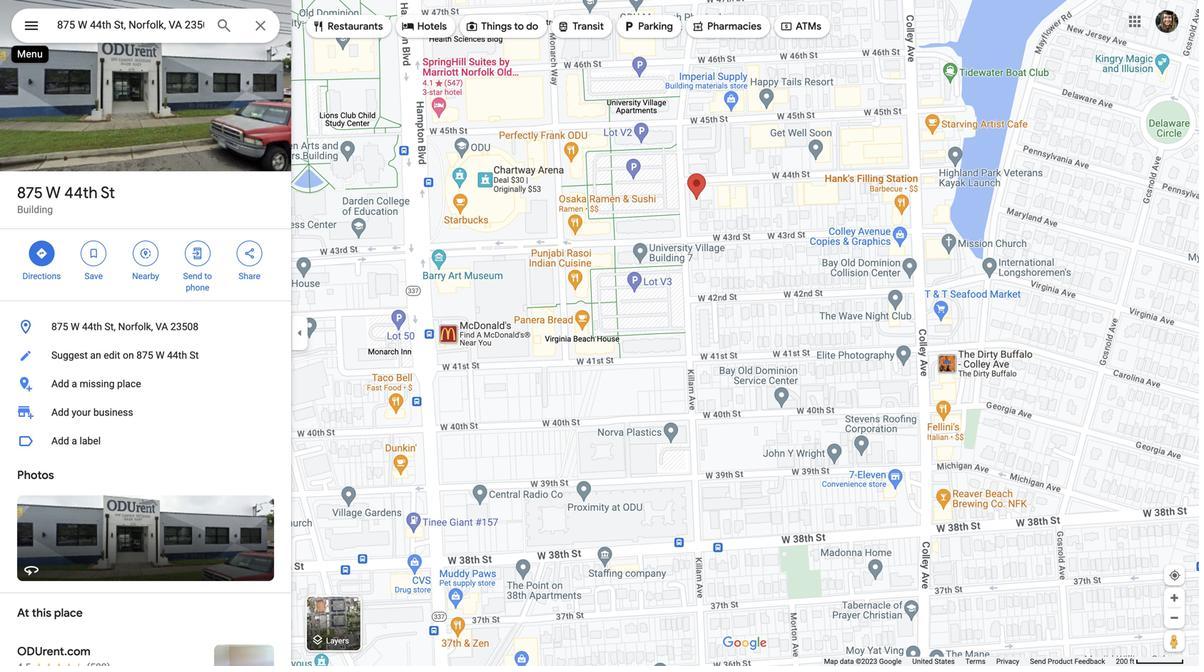Task type: describe. For each thing, give the bounding box(es) containing it.
add a missing place button
[[0, 370, 291, 398]]

4.5 stars 509 reviews image
[[17, 660, 110, 666]]

1 vertical spatial place
[[54, 606, 83, 620]]

product
[[1048, 657, 1073, 666]]

44th inside button
[[167, 349, 187, 361]]

st inside suggest an edit on 875 w 44th st button
[[190, 349, 199, 361]]

200 ft button
[[1116, 657, 1184, 666]]

 restaurants
[[312, 19, 383, 34]]


[[557, 19, 570, 34]]

parking
[[638, 20, 673, 33]]

building
[[17, 204, 53, 216]]

 atms
[[780, 19, 822, 34]]

a for missing
[[72, 378, 77, 390]]


[[139, 246, 152, 261]]

w for st,
[[71, 321, 80, 333]]

map
[[824, 657, 838, 666]]

875 for st,
[[51, 321, 68, 333]]

layers
[[326, 636, 349, 645]]

 pharmacies
[[692, 19, 762, 34]]

map data ©2023 google
[[824, 657, 902, 666]]

photos
[[17, 468, 54, 483]]

a for label
[[72, 435, 77, 447]]

none field inside "875 w 44th st, norfolk, va 23508" field
[[57, 16, 204, 34]]

44th for st,
[[82, 321, 102, 333]]

footer inside the google maps element
[[824, 657, 1116, 666]]

nearby
[[132, 271, 159, 281]]

©2023
[[856, 657, 878, 666]]

odurent.com
[[17, 644, 90, 659]]

terms button
[[966, 657, 986, 666]]

privacy button
[[997, 657, 1020, 666]]

 transit
[[557, 19, 604, 34]]

do
[[526, 20, 538, 33]]

send product feedback button
[[1030, 657, 1105, 666]]

23508
[[171, 321, 199, 333]]

200
[[1116, 657, 1128, 666]]

missing
[[80, 378, 115, 390]]


[[243, 246, 256, 261]]


[[466, 19, 478, 34]]

on
[[123, 349, 134, 361]]


[[780, 19, 793, 34]]


[[692, 19, 705, 34]]

google
[[879, 657, 902, 666]]

875 w 44th st, norfolk, va 23508
[[51, 321, 199, 333]]

this
[[32, 606, 51, 620]]

send to phone
[[183, 271, 212, 293]]


[[87, 246, 100, 261]]

 search field
[[11, 9, 280, 46]]

ft
[[1130, 657, 1135, 666]]



Task type: locate. For each thing, give the bounding box(es) containing it.
0 horizontal spatial w
[[46, 183, 61, 203]]

0 vertical spatial 44th
[[64, 183, 98, 203]]

0 horizontal spatial send
[[183, 271, 202, 281]]

a left label
[[72, 435, 77, 447]]

add your business link
[[0, 398, 291, 427]]

send inside send to phone
[[183, 271, 202, 281]]


[[191, 246, 204, 261]]


[[35, 246, 48, 261]]

2 add from the top
[[51, 407, 69, 418]]

your
[[72, 407, 91, 418]]

place inside button
[[117, 378, 141, 390]]

add your business
[[51, 407, 133, 418]]

2 a from the top
[[72, 435, 77, 447]]

875 for st
[[17, 183, 43, 203]]

send
[[183, 271, 202, 281], [1030, 657, 1046, 666]]

place
[[117, 378, 141, 390], [54, 606, 83, 620]]

privacy
[[997, 657, 1020, 666]]

2 vertical spatial add
[[51, 435, 69, 447]]

from your device image
[[1169, 569, 1182, 582]]


[[23, 15, 40, 36]]

a left missing
[[72, 378, 77, 390]]

suggest an edit on 875 w 44th st button
[[0, 341, 291, 370]]

send for send to phone
[[183, 271, 202, 281]]

label
[[80, 435, 101, 447]]

875 w 44th st main content
[[0, 0, 291, 666]]

200 ft
[[1116, 657, 1135, 666]]

add for add your business
[[51, 407, 69, 418]]

0 vertical spatial st
[[101, 183, 115, 203]]

0 vertical spatial send
[[183, 271, 202, 281]]

875
[[17, 183, 43, 203], [51, 321, 68, 333], [136, 349, 153, 361]]

to inside  things to do
[[514, 20, 524, 33]]

1 horizontal spatial place
[[117, 378, 141, 390]]

add left label
[[51, 435, 69, 447]]

w down va
[[156, 349, 165, 361]]

st,
[[105, 321, 116, 333]]

1 vertical spatial a
[[72, 435, 77, 447]]

3 add from the top
[[51, 435, 69, 447]]


[[623, 19, 635, 34]]

actions for 875 w 44th st region
[[0, 229, 291, 301]]

1 horizontal spatial w
[[71, 321, 80, 333]]

w inside 875 w 44th st building
[[46, 183, 61, 203]]

at this place
[[17, 606, 83, 620]]

add
[[51, 378, 69, 390], [51, 407, 69, 418], [51, 435, 69, 447]]

1 horizontal spatial send
[[1030, 657, 1046, 666]]

add down suggest
[[51, 378, 69, 390]]

1 horizontal spatial 875
[[51, 321, 68, 333]]

1 vertical spatial add
[[51, 407, 69, 418]]

875 inside button
[[51, 321, 68, 333]]

united states
[[913, 657, 955, 666]]

add inside button
[[51, 378, 69, 390]]

1 vertical spatial to
[[204, 271, 212, 281]]

w inside button
[[71, 321, 80, 333]]

send up phone
[[183, 271, 202, 281]]

1 vertical spatial w
[[71, 321, 80, 333]]

875 W 44th St, Norfolk, VA 23508 field
[[11, 9, 280, 43]]

add a missing place
[[51, 378, 141, 390]]

united states button
[[913, 657, 955, 666]]

at
[[17, 606, 29, 620]]

w inside button
[[156, 349, 165, 361]]

place right this
[[54, 606, 83, 620]]

business
[[93, 407, 133, 418]]

zoom out image
[[1169, 613, 1180, 623]]


[[402, 19, 415, 34]]

44th inside button
[[82, 321, 102, 333]]

875 inside button
[[136, 349, 153, 361]]

footer containing map data ©2023 google
[[824, 657, 1116, 666]]

44th up 
[[64, 183, 98, 203]]

to
[[514, 20, 524, 33], [204, 271, 212, 281]]

collapse side panel image
[[292, 325, 308, 341]]

data
[[840, 657, 854, 666]]

2 horizontal spatial w
[[156, 349, 165, 361]]

 things to do
[[466, 19, 538, 34]]


[[312, 19, 325, 34]]

send for send product feedback
[[1030, 657, 1046, 666]]

show street view coverage image
[[1164, 630, 1185, 652]]

875 up suggest
[[51, 321, 68, 333]]

directions
[[22, 271, 61, 281]]

a inside button
[[72, 378, 77, 390]]

0 horizontal spatial to
[[204, 271, 212, 281]]

pharmacies
[[707, 20, 762, 33]]

2 vertical spatial w
[[156, 349, 165, 361]]

w for st
[[46, 183, 61, 203]]

suggest an edit on 875 w 44th st
[[51, 349, 199, 361]]

2 vertical spatial 44th
[[167, 349, 187, 361]]

google account: giulia masi  
(giulia.masi@adept.ai) image
[[1156, 10, 1179, 33]]

restaurants
[[328, 20, 383, 33]]

atms
[[796, 20, 822, 33]]

1 a from the top
[[72, 378, 77, 390]]

odurent.com link
[[0, 633, 291, 666]]

share
[[239, 271, 260, 281]]

2 horizontal spatial 875
[[136, 349, 153, 361]]

875 inside 875 w 44th st building
[[17, 183, 43, 203]]

1 vertical spatial 875
[[51, 321, 68, 333]]

1 vertical spatial send
[[1030, 657, 1046, 666]]

st
[[101, 183, 115, 203], [190, 349, 199, 361]]

44th down 23508
[[167, 349, 187, 361]]

875 right on
[[136, 349, 153, 361]]

w up building
[[46, 183, 61, 203]]

edit
[[104, 349, 120, 361]]

875 w 44th st, norfolk, va 23508 button
[[0, 313, 291, 341]]

transit
[[573, 20, 604, 33]]

a inside 'button'
[[72, 435, 77, 447]]

footer
[[824, 657, 1116, 666]]

add for add a missing place
[[51, 378, 69, 390]]

875 up building
[[17, 183, 43, 203]]

0 horizontal spatial 875
[[17, 183, 43, 203]]

place down on
[[117, 378, 141, 390]]

feedback
[[1075, 657, 1105, 666]]

0 vertical spatial w
[[46, 183, 61, 203]]

terms
[[966, 657, 986, 666]]

add a label button
[[0, 427, 291, 455]]

send inside button
[[1030, 657, 1046, 666]]

suggest
[[51, 349, 88, 361]]

states
[[935, 657, 955, 666]]

to inside send to phone
[[204, 271, 212, 281]]

 button
[[11, 9, 51, 46]]

save
[[85, 271, 103, 281]]

st inside 875 w 44th st building
[[101, 183, 115, 203]]

875 w 44th st building
[[17, 183, 115, 216]]

2 vertical spatial 875
[[136, 349, 153, 361]]

1 horizontal spatial to
[[514, 20, 524, 33]]

0 vertical spatial place
[[117, 378, 141, 390]]

0 vertical spatial a
[[72, 378, 77, 390]]

norfolk,
[[118, 321, 153, 333]]

send left the product
[[1030, 657, 1046, 666]]

44th
[[64, 183, 98, 203], [82, 321, 102, 333], [167, 349, 187, 361]]

add for add a label
[[51, 435, 69, 447]]

0 horizontal spatial place
[[54, 606, 83, 620]]

None field
[[57, 16, 204, 34]]

add inside 'button'
[[51, 435, 69, 447]]

things
[[481, 20, 512, 33]]

to left do
[[514, 20, 524, 33]]

hotels
[[417, 20, 447, 33]]

send product feedback
[[1030, 657, 1105, 666]]

0 vertical spatial to
[[514, 20, 524, 33]]

1 horizontal spatial st
[[190, 349, 199, 361]]

w
[[46, 183, 61, 203], [71, 321, 80, 333], [156, 349, 165, 361]]

44th for st
[[64, 183, 98, 203]]

to up phone
[[204, 271, 212, 281]]

w up suggest
[[71, 321, 80, 333]]

united
[[913, 657, 933, 666]]

google maps element
[[0, 0, 1199, 666]]

add left your
[[51, 407, 69, 418]]

1 vertical spatial st
[[190, 349, 199, 361]]

0 horizontal spatial st
[[101, 183, 115, 203]]

a
[[72, 378, 77, 390], [72, 435, 77, 447]]

 hotels
[[402, 19, 447, 34]]

0 vertical spatial add
[[51, 378, 69, 390]]

44th inside 875 w 44th st building
[[64, 183, 98, 203]]

va
[[156, 321, 168, 333]]

0 vertical spatial 875
[[17, 183, 43, 203]]

44th left st,
[[82, 321, 102, 333]]

an
[[90, 349, 101, 361]]

phone
[[186, 283, 209, 293]]

zoom in image
[[1169, 593, 1180, 603]]

add a label
[[51, 435, 101, 447]]

1 vertical spatial 44th
[[82, 321, 102, 333]]

1 add from the top
[[51, 378, 69, 390]]

 parking
[[623, 19, 673, 34]]



Task type: vqa. For each thing, say whether or not it's contained in the screenshot.
1st Add from the bottom of the 875 W 44th St MAIN CONTENT
yes



